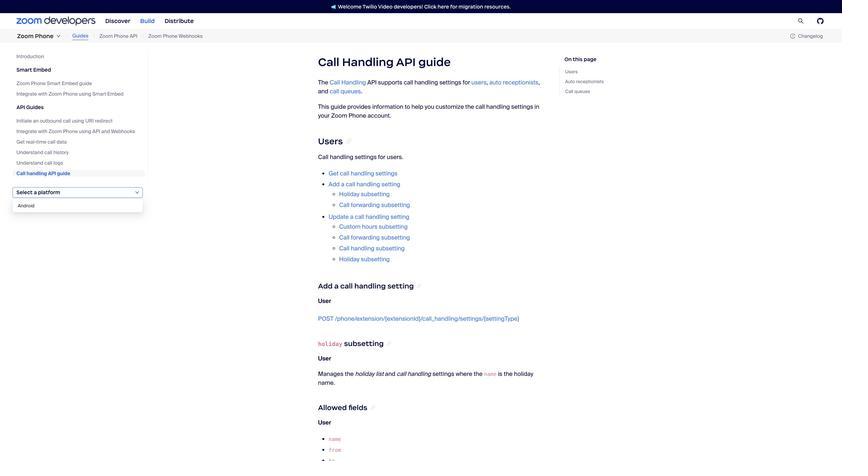 Task type: vqa. For each thing, say whether or not it's contained in the screenshot.
FCM inside ". FOR EXAMPLE, IF YOUR APP IS NOT ACTIVE AND YOU RECEIVE AN INCOMING CALL, FCM CAN SEND A CALL NOTIFICATION LINK YOU CAN SELECT TO ANSWER THE CALL."
no



Task type: locate. For each thing, give the bounding box(es) containing it.
2 vertical spatial embed
[[107, 91, 124, 97]]

0 vertical spatial a
[[341, 181, 344, 189]]

holiday
[[318, 341, 342, 348], [355, 370, 374, 378], [514, 370, 533, 378]]

user up manages
[[318, 355, 331, 363]]

integrate up api guides
[[16, 91, 37, 97]]

get left real-
[[16, 139, 25, 145]]

name
[[484, 371, 496, 378], [329, 437, 341, 443]]

users down your
[[318, 136, 343, 147]]

handling up the call queues . in the left of the page
[[341, 79, 366, 87]]

1 call forwarding subsetting link from the top
[[339, 201, 410, 209]]

user up the post
[[318, 297, 331, 305]]

link 45deg image
[[416, 282, 423, 291], [370, 404, 376, 413]]

call handling api guide
[[16, 170, 70, 177]]

0 vertical spatial and
[[318, 88, 328, 96]]

0 vertical spatial holiday subsetting link
[[339, 191, 390, 198]]

0 vertical spatial holiday
[[339, 191, 359, 198]]

1 horizontal spatial name
[[484, 371, 496, 378]]

for
[[450, 3, 457, 10], [463, 79, 470, 87], [378, 153, 385, 161]]

1 vertical spatial understand
[[16, 160, 43, 166]]

queues down call handling link
[[341, 88, 361, 96]]

2 user from the top
[[318, 355, 331, 363]]

2 vertical spatial setting
[[387, 282, 414, 291]]

1 vertical spatial embed
[[62, 80, 78, 87]]

get inside get call handling settings add a call handling setting holiday subsetting call forwarding subsetting
[[329, 170, 339, 178]]

forwarding up update a call handling setting link
[[351, 201, 380, 209]]

embed up redirect
[[107, 91, 124, 97]]

0 vertical spatial call forwarding subsetting link
[[339, 201, 410, 209]]

the right customize
[[465, 103, 474, 111]]

this
[[573, 56, 583, 62]]

, inside , and
[[538, 79, 540, 87]]

subsetting
[[361, 191, 390, 198], [381, 201, 410, 209], [379, 223, 408, 231], [381, 234, 410, 242], [376, 245, 405, 253], [361, 256, 390, 264], [344, 339, 384, 348]]

0 vertical spatial integrate
[[16, 91, 37, 97]]

holiday subsetting link down call handling subsetting link at the bottom of page
[[339, 256, 390, 264]]

1 horizontal spatial smart
[[47, 80, 61, 87]]

auto
[[565, 79, 575, 85]]

call inside this guide provides information to help you customize the call handling settings in your zoom phone account.
[[476, 103, 485, 111]]

setting for add a call handling setting
[[387, 282, 414, 291]]

1 vertical spatial users
[[318, 136, 343, 147]]

2 horizontal spatial for
[[463, 79, 470, 87]]

history image
[[790, 34, 798, 39]]

embed down introduction
[[33, 67, 51, 73]]

0 vertical spatial handling
[[342, 55, 394, 69]]

integrate
[[16, 91, 37, 97], [16, 128, 37, 135]]

introduction
[[16, 53, 44, 60]]

understand call logs
[[16, 160, 63, 166]]

the right "is"
[[504, 370, 513, 378]]

the
[[465, 103, 474, 111], [345, 370, 354, 378], [474, 370, 483, 378], [504, 370, 513, 378]]

0 vertical spatial understand
[[16, 149, 43, 156]]

2 horizontal spatial holiday
[[514, 370, 533, 378]]

1 horizontal spatial queues
[[574, 88, 590, 94]]

add up the post
[[318, 282, 333, 291]]

supports
[[378, 79, 402, 87]]

2 with from the top
[[38, 128, 47, 135]]

call inside get call handling settings add a call handling setting holiday subsetting call forwarding subsetting
[[339, 201, 349, 209]]

1 understand from the top
[[16, 149, 43, 156]]

setting for update a call handling setting custom hours subsetting call forwarding subsetting call handling subsetting holiday subsetting
[[391, 213, 409, 221]]

1 horizontal spatial users
[[565, 69, 578, 75]]

smart up redirect
[[92, 91, 106, 97]]

0 horizontal spatial holiday
[[318, 341, 342, 348]]

manages the holiday list and call handling settings where the name
[[318, 370, 496, 378]]

holiday left list
[[355, 370, 374, 378]]

guide up integrate with zoom phone using smart embed
[[79, 80, 92, 87]]

2 forwarding from the top
[[351, 234, 380, 242]]

provides
[[347, 103, 371, 111]]

2 , from the left
[[538, 79, 540, 87]]

for left users
[[463, 79, 470, 87]]

1 horizontal spatial webhooks
[[179, 33, 203, 39]]

receptionists down users link
[[576, 79, 604, 85]]

1 vertical spatial setting
[[391, 213, 409, 221]]

video
[[378, 3, 393, 10]]

1 vertical spatial holiday
[[339, 256, 359, 264]]

data
[[57, 139, 67, 145]]

the right manages
[[345, 370, 354, 378]]

embed up integrate with zoom phone using smart embed
[[62, 80, 78, 87]]

0 vertical spatial user
[[318, 297, 331, 305]]

using
[[79, 91, 91, 97], [72, 118, 84, 124], [79, 128, 91, 135]]

handling inside this guide provides information to help you customize the call handling settings in your zoom phone account.
[[486, 103, 510, 111]]

2 call forwarding subsetting link from the top
[[339, 234, 410, 242]]

update a call handling setting link
[[329, 213, 409, 221]]

1 vertical spatial using
[[72, 118, 84, 124]]

post /phone/extension/{extensionid}/call_handling/settings/{settingtype}
[[318, 315, 519, 323]]

1 vertical spatial and
[[101, 128, 110, 135]]

get call handling settings link
[[329, 170, 397, 178]]

settings up customize
[[439, 79, 461, 87]]

notification image
[[331, 5, 336, 9]]

0 horizontal spatial a
[[334, 282, 339, 291]]

0 horizontal spatial link 45deg image
[[370, 404, 376, 413]]

guides up 'an'
[[26, 104, 44, 111]]

settings inside get call handling settings add a call handling setting holiday subsetting call forwarding subsetting
[[376, 170, 397, 178]]

call
[[318, 55, 339, 69], [330, 79, 340, 87], [565, 88, 573, 94], [318, 153, 328, 161], [16, 170, 25, 177], [339, 201, 349, 209], [339, 234, 349, 242], [339, 245, 349, 253]]

handling
[[415, 79, 438, 87], [486, 103, 510, 111], [330, 153, 353, 161], [351, 170, 374, 178], [27, 170, 47, 177], [357, 181, 380, 189], [366, 213, 389, 221], [351, 245, 374, 253], [354, 282, 386, 291], [408, 370, 431, 378]]

call inside "update a call handling setting custom hours subsetting call forwarding subsetting call handling subsetting holiday subsetting"
[[355, 213, 364, 221]]

0 horizontal spatial smart
[[16, 67, 32, 73]]

0 horizontal spatial for
[[378, 153, 385, 161]]

api inside zoom phone api link
[[130, 33, 137, 39]]

0 vertical spatial users
[[565, 69, 578, 75]]

1 forwarding from the top
[[351, 201, 380, 209]]

1 holiday from the top
[[339, 191, 359, 198]]

link 45deg image
[[386, 339, 392, 348]]

using up uri
[[79, 91, 91, 97]]

1 horizontal spatial ,
[[538, 79, 540, 87]]

get down call handling settings for users. in the top left of the page
[[329, 170, 339, 178]]

1 horizontal spatial embed
[[62, 80, 78, 87]]

receptionists right auto
[[503, 79, 538, 87]]

call queues
[[565, 88, 590, 94]]

twilio
[[363, 3, 377, 10]]

, and
[[318, 79, 540, 96]]

smart up integrate with zoom phone using smart embed
[[47, 80, 61, 87]]

2 vertical spatial using
[[79, 128, 91, 135]]

1 vertical spatial a
[[350, 213, 353, 221]]

2 understand from the top
[[16, 160, 43, 166]]

1 vertical spatial link 45deg image
[[370, 404, 376, 413]]

users.
[[387, 153, 403, 161]]

2 vertical spatial smart
[[92, 91, 106, 97]]

2 receptionists from the left
[[503, 79, 538, 87]]

guides link
[[72, 32, 88, 40]]

setting inside "update a call handling setting custom hours subsetting call forwarding subsetting call handling subsetting holiday subsetting"
[[391, 213, 409, 221]]

a inside "update a call handling setting custom hours subsetting call forwarding subsetting call handling subsetting holiday subsetting"
[[350, 213, 353, 221]]

on
[[565, 56, 572, 62]]

understand down 'understand call history'
[[16, 160, 43, 166]]

guide down the logs
[[57, 170, 70, 177]]

2 holiday from the top
[[339, 256, 359, 264]]

welcome twilio video developers! click here for migration resources.
[[338, 3, 511, 10]]

embed
[[33, 67, 51, 73], [62, 80, 78, 87], [107, 91, 124, 97]]

0 horizontal spatial receptionists
[[503, 79, 538, 87]]

1 vertical spatial guides
[[26, 104, 44, 111]]

menu
[[12, 49, 148, 181]]

1 horizontal spatial receptionists
[[576, 79, 604, 85]]

developers!
[[394, 3, 423, 10]]

holiday down the post
[[318, 341, 342, 348]]

1 vertical spatial get
[[329, 170, 339, 178]]

handling
[[342, 55, 394, 69], [341, 79, 366, 87]]

call
[[404, 79, 413, 87], [330, 88, 339, 96], [476, 103, 485, 111], [63, 118, 71, 124], [48, 139, 55, 145], [44, 149, 52, 156], [44, 160, 52, 166], [340, 170, 349, 178], [346, 181, 355, 189], [355, 213, 364, 221], [340, 282, 353, 291], [397, 370, 406, 378]]

and down redirect
[[101, 128, 110, 135]]

users link
[[471, 79, 486, 87]]

on this page
[[565, 56, 596, 62]]

uri
[[85, 118, 94, 124]]

holiday
[[339, 191, 359, 198], [339, 256, 359, 264]]

1 vertical spatial handling
[[341, 79, 366, 87]]

1 horizontal spatial for
[[450, 3, 457, 10]]

1 horizontal spatial holiday
[[355, 370, 374, 378]]

,
[[486, 79, 488, 87], [538, 79, 540, 87]]

holiday down add a call handling setting link
[[339, 191, 359, 198]]

handling up call handling link
[[342, 55, 394, 69]]

0 vertical spatial setting
[[381, 181, 400, 189]]

using for uri
[[72, 118, 84, 124]]

settings left in
[[511, 103, 533, 111]]

webhooks
[[179, 33, 203, 39], [111, 128, 135, 135]]

resources.
[[484, 3, 511, 10]]

link 45deg image right fields
[[370, 404, 376, 413]]

understand for understand call history
[[16, 149, 43, 156]]

call handling api guide
[[318, 55, 451, 69]]

1 vertical spatial name
[[329, 437, 341, 443]]

update
[[329, 213, 349, 221]]

real-
[[26, 139, 36, 145]]

0 vertical spatial link 45deg image
[[416, 282, 423, 291]]

0 vertical spatial webhooks
[[179, 33, 203, 39]]

forwarding inside "update a call handling setting custom hours subsetting call forwarding subsetting call handling subsetting holiday subsetting"
[[351, 234, 380, 242]]

welcome twilio video developers! click here for migration resources. link
[[325, 3, 517, 10]]

allowed fields
[[318, 404, 367, 413]]

history
[[53, 149, 69, 156]]

settings down users.
[[376, 170, 397, 178]]

2 horizontal spatial a
[[350, 213, 353, 221]]

setting
[[381, 181, 400, 189], [391, 213, 409, 221], [387, 282, 414, 291]]

call forwarding subsetting link up update a call handling setting link
[[339, 201, 410, 209]]

call forwarding subsetting link
[[339, 201, 410, 209], [339, 234, 410, 242]]

0 vertical spatial get
[[16, 139, 25, 145]]

holiday right "is"
[[514, 370, 533, 378]]

call queues link
[[565, 88, 604, 95]]

1 horizontal spatial guides
[[72, 33, 88, 39]]

github image
[[817, 18, 824, 24], [817, 18, 824, 24]]

get
[[16, 139, 25, 145], [329, 170, 339, 178]]

from
[[329, 447, 341, 454]]

understand
[[16, 149, 43, 156], [16, 160, 43, 166]]

settings
[[439, 79, 461, 87], [511, 103, 533, 111], [355, 153, 377, 161], [376, 170, 397, 178], [432, 370, 454, 378]]

webhooks inside zoom phone webhooks link
[[179, 33, 203, 39]]

integrate for integrate with zoom phone using smart embed
[[16, 91, 37, 97]]

add inside get call handling settings add a call handling setting holiday subsetting call forwarding subsetting
[[329, 181, 340, 189]]

a for update
[[350, 213, 353, 221]]

api
[[130, 33, 137, 39], [396, 55, 416, 69], [367, 79, 377, 87], [16, 104, 25, 111], [92, 128, 100, 135], [48, 170, 56, 177]]

smart embed
[[16, 67, 51, 73]]

guides right the down icon at the left top
[[72, 33, 88, 39]]

integrate with zoom phone using api and webhooks
[[16, 128, 135, 135]]

0 horizontal spatial webhooks
[[111, 128, 135, 135]]

using up integrate with zoom phone using api and webhooks
[[72, 118, 84, 124]]

forwarding down hours
[[351, 234, 380, 242]]

guide right this
[[331, 103, 346, 111]]

1 user from the top
[[318, 297, 331, 305]]

with up get real-time call data
[[38, 128, 47, 135]]

2 vertical spatial user
[[318, 419, 331, 427]]

2 vertical spatial and
[[385, 370, 395, 378]]

2 horizontal spatial smart
[[92, 91, 106, 97]]

get call handling settings add a call handling setting holiday subsetting call forwarding subsetting
[[329, 170, 410, 209]]

using down uri
[[79, 128, 91, 135]]

1 horizontal spatial link 45deg image
[[416, 282, 423, 291]]

, left auto
[[486, 79, 488, 87]]

0 vertical spatial add
[[329, 181, 340, 189]]

0 horizontal spatial name
[[329, 437, 341, 443]]

holiday subsetting link down add a call handling setting link
[[339, 191, 390, 198]]

and right list
[[385, 370, 395, 378]]

1 horizontal spatial a
[[341, 181, 344, 189]]

0 vertical spatial using
[[79, 91, 91, 97]]

2 vertical spatial for
[[378, 153, 385, 161]]

1 vertical spatial forwarding
[[351, 234, 380, 242]]

users up auto
[[565, 69, 578, 75]]

0 horizontal spatial get
[[16, 139, 25, 145]]

and down the
[[318, 88, 328, 96]]

0 horizontal spatial ,
[[486, 79, 488, 87]]

0 vertical spatial with
[[38, 91, 47, 97]]

holiday subsetting link
[[339, 191, 390, 198], [339, 256, 390, 264]]

0 vertical spatial smart
[[16, 67, 32, 73]]

queues for call queues
[[574, 88, 590, 94]]

integrate with zoom phone using smart embed
[[16, 91, 124, 97]]

1 vertical spatial holiday subsetting link
[[339, 256, 390, 264]]

2 vertical spatial a
[[334, 282, 339, 291]]

1 vertical spatial with
[[38, 128, 47, 135]]

holiday down call handling subsetting link at the bottom of page
[[339, 256, 359, 264]]

0 horizontal spatial users
[[318, 136, 343, 147]]

0 horizontal spatial queues
[[341, 88, 361, 96]]

understand down real-
[[16, 149, 43, 156]]

an
[[33, 118, 39, 124]]

queues down auto receptionists link
[[574, 88, 590, 94]]

1 integrate from the top
[[16, 91, 37, 97]]

search image
[[798, 18, 804, 24], [798, 18, 804, 24]]

2 integrate from the top
[[16, 128, 37, 135]]

for left users.
[[378, 153, 385, 161]]

integrate down initiate
[[16, 128, 37, 135]]

2 horizontal spatial embed
[[107, 91, 124, 97]]

down image
[[56, 34, 60, 38]]

queues
[[341, 88, 361, 96], [574, 88, 590, 94]]

holiday inside is the holiday name.
[[514, 370, 533, 378]]

settings inside this guide provides information to help you customize the call handling settings in your zoom phone account.
[[511, 103, 533, 111]]

name up from in the left of the page
[[329, 437, 341, 443]]

manages
[[318, 370, 343, 378]]

guide
[[418, 55, 451, 69], [79, 80, 92, 87], [331, 103, 346, 111], [57, 170, 70, 177]]

user down allowed
[[318, 419, 331, 427]]

1 horizontal spatial get
[[329, 170, 339, 178]]

holiday inside "update a call handling setting custom hours subsetting call forwarding subsetting call handling subsetting holiday subsetting"
[[339, 256, 359, 264]]

a for add
[[334, 282, 339, 291]]

1 with from the top
[[38, 91, 47, 97]]

guides
[[72, 33, 88, 39], [26, 104, 44, 111]]

this
[[318, 103, 329, 111]]

0 vertical spatial name
[[484, 371, 496, 378]]

0 vertical spatial guides
[[72, 33, 88, 39]]

name left "is"
[[484, 371, 496, 378]]

holiday for manages the holiday list and call handling settings where the name
[[355, 370, 374, 378]]

smart down introduction
[[16, 67, 32, 73]]

users link
[[565, 68, 604, 75]]

link 45deg image up post /phone/extension/{extensionid}/call_handling/settings/{settingtype} 'link' at bottom
[[416, 282, 423, 291]]

1 vertical spatial integrate
[[16, 128, 37, 135]]

1 vertical spatial user
[[318, 355, 331, 363]]

call forwarding subsetting link down custom hours subsetting link
[[339, 234, 410, 242]]

api guides
[[16, 104, 44, 111]]

user
[[318, 297, 331, 305], [318, 355, 331, 363], [318, 419, 331, 427]]

1 horizontal spatial and
[[318, 88, 328, 96]]

with down zoom phone smart embed guide
[[38, 91, 47, 97]]

get real-time call data
[[16, 139, 67, 145]]

0 vertical spatial forwarding
[[351, 201, 380, 209]]

, up in
[[538, 79, 540, 87]]

/phone/extension/{extensionid}/call_handling/settings/{settingtype}
[[335, 315, 519, 323]]

zoom developer logo image
[[16, 17, 95, 26]]

add down "get call handling settings" link
[[329, 181, 340, 189]]

for right here
[[450, 3, 457, 10]]

0 horizontal spatial embed
[[33, 67, 51, 73]]

1 vertical spatial add
[[318, 282, 333, 291]]

1 vertical spatial call forwarding subsetting link
[[339, 234, 410, 242]]



Task type: describe. For each thing, give the bounding box(es) containing it.
guide up the call handling api supports call handling settings for users , auto receptionists
[[418, 55, 451, 69]]

custom
[[339, 223, 361, 231]]

the call handling api supports call handling settings for users , auto receptionists
[[318, 79, 538, 87]]

link 45deg image for allowed fields
[[370, 404, 376, 413]]

1 , from the left
[[486, 79, 488, 87]]

setting inside get call handling settings add a call handling setting holiday subsetting call forwarding subsetting
[[381, 181, 400, 189]]

and inside , and
[[318, 88, 328, 96]]

initiate
[[16, 118, 32, 124]]

with for integrate with zoom phone using smart embed
[[38, 91, 47, 97]]

3 user from the top
[[318, 419, 331, 427]]

help
[[411, 103, 423, 111]]

where
[[456, 370, 472, 378]]

understand call history
[[16, 149, 69, 156]]

call queues link
[[330, 88, 361, 96]]

auto receptionists
[[565, 79, 604, 85]]

history image
[[790, 34, 795, 39]]

auto
[[489, 79, 501, 87]]

holiday for is the holiday name.
[[514, 370, 533, 378]]

this guide provides information to help you customize the call handling settings in your zoom phone account.
[[318, 103, 539, 120]]

time
[[36, 139, 46, 145]]

changelog link
[[790, 33, 823, 39]]

is
[[498, 370, 502, 378]]

click
[[424, 3, 436, 10]]

hours
[[362, 223, 377, 231]]

queues for call queues .
[[341, 88, 361, 96]]

0 horizontal spatial guides
[[26, 104, 44, 111]]

0 horizontal spatial and
[[101, 128, 110, 135]]

zoom phone webhooks link
[[148, 32, 203, 40]]

to
[[405, 103, 410, 111]]

a inside get call handling settings add a call handling setting holiday subsetting call forwarding subsetting
[[341, 181, 344, 189]]

integrate for integrate with zoom phone using api and webhooks
[[16, 128, 37, 135]]

zoom phone webhooks
[[148, 33, 203, 39]]

get for get call handling settings add a call handling setting holiday subsetting call forwarding subsetting
[[329, 170, 339, 178]]

.
[[361, 88, 362, 96]]

changelog
[[798, 33, 823, 39]]

1 vertical spatial for
[[463, 79, 470, 87]]

get for get real-time call data
[[16, 139, 25, 145]]

page
[[584, 56, 596, 62]]

zoom inside this guide provides information to help you customize the call handling settings in your zoom phone account.
[[331, 112, 347, 120]]

0 vertical spatial embed
[[33, 67, 51, 73]]

holiday inside holiday subsetting
[[318, 341, 342, 348]]

link 45deg image for add a call handling setting
[[416, 282, 423, 291]]

auto receptionists link
[[565, 78, 604, 85]]

post
[[318, 315, 334, 323]]

the right where at the bottom right
[[474, 370, 483, 378]]

information
[[372, 103, 403, 111]]

add a call handling setting
[[318, 282, 414, 291]]

settings left where at the bottom right
[[432, 370, 454, 378]]

holiday inside get call handling settings add a call handling setting holiday subsetting call forwarding subsetting
[[339, 191, 359, 198]]

initiate an outbound call using uri redirect
[[16, 118, 113, 124]]

1 holiday subsetting link from the top
[[339, 191, 390, 198]]

users
[[471, 79, 486, 87]]

call handling link
[[330, 79, 366, 87]]

call forwarding subsetting link for holiday subsetting
[[339, 201, 410, 209]]

1 vertical spatial smart
[[47, 80, 61, 87]]

in
[[535, 103, 539, 111]]

redirect
[[95, 118, 113, 124]]

migration
[[459, 3, 483, 10]]

post /phone/extension/{extensionid}/call_handling/settings/{settingtype} link
[[318, 315, 519, 323]]

notification image
[[331, 5, 338, 9]]

zoom phone smart embed guide
[[16, 80, 92, 87]]

android
[[18, 203, 34, 209]]

welcome
[[338, 3, 362, 10]]

call queues .
[[330, 88, 362, 96]]

1 receptionists from the left
[[576, 79, 604, 85]]

understand for understand call logs
[[16, 160, 43, 166]]

zoom phone
[[17, 33, 54, 40]]

name.
[[318, 379, 335, 387]]

add a call handling setting link
[[329, 181, 400, 189]]

with for integrate with zoom phone using api and webhooks
[[38, 128, 47, 135]]

here
[[438, 3, 449, 10]]

the
[[318, 79, 328, 87]]

2 holiday subsetting link from the top
[[339, 256, 390, 264]]

name inside manages the holiday list and call handling settings where the name
[[484, 371, 496, 378]]

customize
[[436, 103, 464, 111]]

forwarding inside get call handling settings add a call handling setting holiday subsetting call forwarding subsetting
[[351, 201, 380, 209]]

settings up "get call handling settings" link
[[355, 153, 377, 161]]

zoom phone api
[[99, 33, 137, 39]]

using for api
[[79, 128, 91, 135]]

is the holiday name.
[[318, 370, 533, 387]]

call forwarding subsetting link for custom hours subsetting
[[339, 234, 410, 242]]

call handling settings for users.
[[318, 153, 403, 161]]

call handling subsetting link
[[339, 245, 405, 253]]

account.
[[368, 112, 391, 120]]

list
[[376, 370, 384, 378]]

allowed
[[318, 404, 347, 413]]

menu containing introduction
[[12, 49, 148, 181]]

auto receptionists link
[[489, 79, 538, 87]]

holiday subsetting
[[318, 339, 384, 348]]

logs
[[53, 160, 63, 166]]

0 vertical spatial for
[[450, 3, 457, 10]]

using for smart
[[79, 91, 91, 97]]

outbound
[[40, 118, 62, 124]]

the inside is the holiday name.
[[504, 370, 513, 378]]

update a call handling setting custom hours subsetting call forwarding subsetting call handling subsetting holiday subsetting
[[329, 213, 410, 264]]

guide inside this guide provides information to help you customize the call handling settings in your zoom phone account.
[[331, 103, 346, 111]]

1 vertical spatial webhooks
[[111, 128, 135, 135]]

phone inside this guide provides information to help you customize the call handling settings in your zoom phone account.
[[349, 112, 366, 120]]

fields
[[349, 404, 367, 413]]

2 horizontal spatial and
[[385, 370, 395, 378]]

zoom phone api link
[[99, 32, 137, 40]]

the inside this guide provides information to help you customize the call handling settings in your zoom phone account.
[[465, 103, 474, 111]]

custom hours subsetting link
[[339, 223, 408, 231]]



